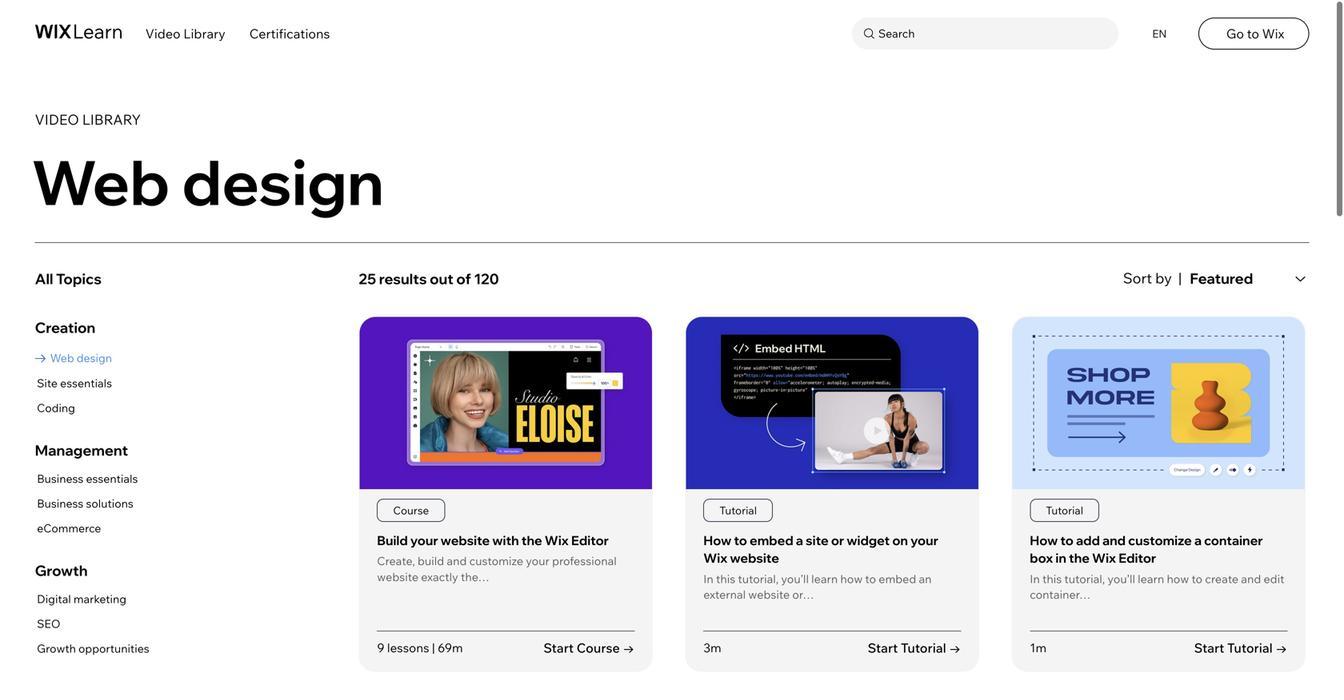 Task type: describe. For each thing, give the bounding box(es) containing it.
→ for build your website with the wix editor
[[623, 640, 635, 656]]

growth opportunities list item
[[35, 639, 149, 659]]

build
[[377, 533, 408, 549]]

list inside filtered results region
[[359, 316, 1309, 678]]

certifications link
[[249, 26, 330, 42]]

how to add and customize a container box in the wix editor link
[[1030, 533, 1263, 566]]

start tutorial → for how to embed a site or widget on your wix website
[[868, 640, 961, 656]]

tutorial, inside how to embed a site or widget on your wix website in this tutorial, you'll learn how to embed an external website or…
[[738, 572, 779, 586]]

to for embed
[[734, 533, 747, 549]]

exactly
[[421, 570, 458, 584]]

business for business solutions
[[37, 497, 83, 511]]

how to add and customize a container box in the wix editor image
[[1012, 317, 1305, 489]]

go to wix link
[[1198, 18, 1309, 50]]

seo list item
[[35, 614, 149, 635]]

go to wix
[[1226, 26, 1284, 42]]

ecommerce
[[37, 522, 101, 536]]

seo button
[[35, 614, 149, 635]]

how inside how to embed a site or widget on your wix website in this tutorial, you'll learn how to embed an external website or…
[[840, 572, 863, 586]]

growth for growth opportunities
[[37, 642, 76, 656]]

0 horizontal spatial embed
[[750, 533, 793, 549]]

start for widget
[[868, 640, 898, 656]]

all topics button
[[35, 263, 338, 295]]

25 results out of 120
[[359, 270, 499, 288]]

to for wix
[[1247, 26, 1259, 42]]

website down create,
[[377, 570, 418, 584]]

solutions
[[86, 497, 133, 511]]

growth for growth
[[35, 562, 88, 580]]

website up the…
[[441, 533, 490, 549]]

ecommerce button
[[35, 519, 138, 539]]

list for growth
[[35, 589, 149, 659]]

video
[[145, 26, 181, 42]]

coding button
[[35, 398, 112, 419]]

all
[[35, 270, 53, 288]]

video
[[35, 111, 79, 128]]

filtered results region
[[359, 263, 1321, 678]]

69m
[[438, 641, 463, 656]]

how for how to add and customize a container box in the wix editor
[[1030, 533, 1058, 549]]

build your website with the wix editor create, build and customize your professional website exactly the…
[[377, 533, 617, 584]]

to left create
[[1192, 572, 1202, 586]]

start tutorial → button for how to embed a site or widget on your wix website
[[868, 639, 961, 657]]

start tutorial → for how to add and customize a container box in the wix editor
[[1194, 640, 1287, 656]]

create
[[1205, 572, 1239, 586]]

a inside how to embed a site or widget on your wix website in this tutorial, you'll learn how to embed an external website or…
[[796, 533, 803, 549]]

9
[[377, 641, 384, 656]]

marketing
[[74, 592, 126, 606]]

site
[[37, 376, 58, 390]]

9 lessons | 69m
[[377, 641, 463, 656]]

start course → button
[[543, 639, 635, 657]]

menu bar containing video library
[[0, 0, 1344, 63]]

list for management
[[35, 469, 138, 539]]

business essentials button
[[35, 469, 138, 489]]

lessons
[[387, 641, 429, 656]]

customize inside how to add and customize a container box in the wix editor in this tutorial, you'll learn how to create and edit container…
[[1128, 533, 1192, 549]]

how to add and customize a container box in the wix editor in this tutorial, you'll learn how to create and edit container…
[[1030, 533, 1284, 602]]

site essentials
[[37, 376, 112, 390]]

web inside button
[[50, 351, 74, 365]]

website up external
[[730, 550, 779, 566]]

of
[[456, 270, 471, 288]]

business for business essentials
[[37, 472, 83, 486]]

go
[[1226, 26, 1244, 42]]

widget
[[847, 533, 890, 549]]

results
[[379, 270, 427, 288]]

how for how to embed a site or widget on your wix website
[[703, 533, 731, 549]]

external
[[703, 588, 746, 602]]

learn inside how to add and customize a container box in the wix editor in this tutorial, you'll learn how to create and edit container…
[[1138, 572, 1164, 586]]

2 horizontal spatial and
[[1241, 572, 1261, 586]]

edit
[[1264, 572, 1284, 586]]

you'll inside how to embed a site or widget on your wix website in this tutorial, you'll learn how to embed an external website or…
[[781, 572, 809, 586]]

build your website with the wix editor link
[[377, 533, 609, 549]]

en
[[1152, 27, 1167, 40]]

how to embed a site or widget on your wix website image
[[686, 317, 978, 489]]

video library link
[[145, 26, 225, 42]]

1 horizontal spatial |
[[1178, 269, 1182, 287]]

the inside build your website with the wix editor create, build and customize your professional website exactly the…
[[521, 533, 542, 549]]

to down widget
[[865, 572, 876, 586]]

web design button
[[35, 349, 112, 369]]

an
[[919, 572, 932, 586]]

digital marketing button
[[35, 589, 149, 610]]

library
[[82, 111, 141, 128]]

on
[[892, 533, 908, 549]]

build
[[418, 554, 444, 568]]

web design list item
[[35, 349, 112, 369]]

digital marketing
[[37, 592, 126, 606]]

business solutions list item
[[35, 494, 138, 514]]

wix inside how to add and customize a container box in the wix editor in this tutorial, you'll learn how to create and edit container…
[[1092, 550, 1116, 566]]

the…
[[461, 570, 489, 584]]

site
[[806, 533, 829, 549]]

customize inside build your website with the wix editor create, build and customize your professional website exactly the…
[[469, 554, 523, 568]]

digital marketing list item
[[35, 589, 149, 610]]

in
[[1056, 550, 1066, 566]]

start course →
[[543, 640, 635, 656]]

video library
[[145, 26, 225, 42]]

growth opportunities
[[37, 642, 149, 656]]

this inside how to embed a site or widget on your wix website in this tutorial, you'll learn how to embed an external website or…
[[716, 572, 735, 586]]

coding
[[37, 401, 75, 415]]

library
[[183, 26, 225, 42]]

create,
[[377, 554, 415, 568]]



Task type: locate. For each thing, give the bounding box(es) containing it.
| right sort
[[1178, 269, 1182, 287]]

1 horizontal spatial and
[[1102, 533, 1126, 549]]

2 → from the left
[[949, 640, 961, 656]]

→ for how to add and customize a container box in the wix editor
[[1276, 640, 1287, 656]]

wix up professional
[[545, 533, 569, 549]]

1 horizontal spatial start
[[868, 640, 898, 656]]

business solutions
[[37, 497, 133, 511]]

list item containing build your website with the wix editor
[[359, 316, 653, 673]]

design inside button
[[77, 351, 112, 365]]

0 horizontal spatial your
[[410, 533, 438, 549]]

tutorial,
[[738, 572, 779, 586], [1064, 572, 1105, 586]]

2 start from the left
[[868, 640, 898, 656]]

start tutorial → down create
[[1194, 640, 1287, 656]]

0 horizontal spatial this
[[716, 572, 735, 586]]

1 learn from the left
[[811, 572, 838, 586]]

list item containing how to add and customize a container box in the wix editor
[[1012, 316, 1306, 673]]

list containing build your website with the wix editor
[[359, 316, 1309, 678]]

1 horizontal spatial a
[[1194, 533, 1202, 549]]

web down library
[[31, 143, 170, 221]]

learn up or…
[[811, 572, 838, 586]]

1 horizontal spatial customize
[[1128, 533, 1192, 549]]

to up in
[[1060, 533, 1074, 549]]

start tutorial → button down an
[[868, 639, 961, 657]]

1 horizontal spatial editor
[[1119, 550, 1156, 566]]

how inside how to add and customize a container box in the wix editor in this tutorial, you'll learn how to create and edit container…
[[1167, 572, 1189, 586]]

1 horizontal spatial you'll
[[1108, 572, 1135, 586]]

0 vertical spatial editor
[[571, 533, 609, 549]]

1 list item from the left
[[359, 316, 653, 673]]

→ inside start course → button
[[623, 640, 635, 656]]

build your website with the wix editor image
[[360, 317, 652, 489]]

your inside how to embed a site or widget on your wix website in this tutorial, you'll learn how to embed an external website or…
[[910, 533, 938, 549]]

1 horizontal spatial start tutorial →
[[1194, 640, 1287, 656]]

a inside how to add and customize a container box in the wix editor in this tutorial, you'll learn how to create and edit container…
[[1194, 533, 1202, 549]]

list
[[359, 316, 1309, 678], [35, 349, 112, 419], [35, 469, 138, 539], [35, 589, 149, 659]]

0 horizontal spatial the
[[521, 533, 542, 549]]

essentials for business essentials
[[86, 472, 138, 486]]

sort by  |
[[1123, 269, 1182, 287]]

how
[[703, 533, 731, 549], [1030, 533, 1058, 549]]

1 start tutorial → from the left
[[868, 640, 961, 656]]

your left professional
[[526, 554, 550, 568]]

list containing web design
[[35, 349, 112, 419]]

1 vertical spatial customize
[[469, 554, 523, 568]]

0 horizontal spatial start
[[543, 640, 574, 656]]

add
[[1076, 533, 1100, 549]]

container
[[1204, 533, 1263, 549]]

2 horizontal spatial list item
[[1012, 316, 1306, 673]]

learn inside how to embed a site or widget on your wix website in this tutorial, you'll learn how to embed an external website or…
[[811, 572, 838, 586]]

120
[[474, 270, 499, 288]]

start for container
[[1194, 640, 1224, 656]]

2 start tutorial → from the left
[[1194, 640, 1287, 656]]

to up external
[[734, 533, 747, 549]]

1 vertical spatial embed
[[879, 572, 916, 586]]

you'll inside how to add and customize a container box in the wix editor in this tutorial, you'll learn how to create and edit container…
[[1108, 572, 1135, 586]]

this up container…
[[1042, 572, 1062, 586]]

→ for how to embed a site or widget on your wix website
[[949, 640, 961, 656]]

wix right go
[[1262, 26, 1284, 42]]

0 horizontal spatial learn
[[811, 572, 838, 586]]

wix inside how to embed a site or widget on your wix website in this tutorial, you'll learn how to embed an external website or…
[[703, 550, 727, 566]]

1 vertical spatial growth
[[37, 642, 76, 656]]

2 horizontal spatial start
[[1194, 640, 1224, 656]]

how up external
[[703, 533, 731, 549]]

to
[[1247, 26, 1259, 42], [734, 533, 747, 549], [1060, 533, 1074, 549], [865, 572, 876, 586], [1192, 572, 1202, 586]]

3m
[[703, 641, 721, 656]]

0 horizontal spatial start tutorial → button
[[868, 639, 961, 657]]

wix inside build your website with the wix editor create, build and customize your professional website exactly the…
[[545, 533, 569, 549]]

0 horizontal spatial how
[[840, 572, 863, 586]]

you'll up or…
[[781, 572, 809, 586]]

how inside how to embed a site or widget on your wix website in this tutorial, you'll learn how to embed an external website or…
[[703, 533, 731, 549]]

wix down add
[[1092, 550, 1116, 566]]

how down 'or'
[[840, 572, 863, 586]]

this
[[716, 572, 735, 586], [1042, 572, 1062, 586]]

wix up external
[[703, 550, 727, 566]]

opportunities
[[78, 642, 149, 656]]

|
[[1178, 269, 1182, 287], [432, 641, 435, 656]]

1 business from the top
[[37, 472, 83, 486]]

1 in from the left
[[703, 572, 713, 586]]

1 horizontal spatial →
[[949, 640, 961, 656]]

0 horizontal spatial |
[[432, 641, 435, 656]]

course
[[393, 504, 429, 518], [577, 640, 620, 656]]

creation
[[35, 319, 95, 337]]

1 vertical spatial design
[[77, 351, 112, 365]]

Search text field
[[874, 23, 1114, 44]]

1 vertical spatial course
[[577, 640, 620, 656]]

growth down the seo
[[37, 642, 76, 656]]

1 a from the left
[[796, 533, 803, 549]]

1 horizontal spatial how
[[1030, 533, 1058, 549]]

site essentials list item
[[35, 374, 112, 394]]

this up external
[[716, 572, 735, 586]]

to for add
[[1060, 533, 1074, 549]]

the inside how to add and customize a container box in the wix editor in this tutorial, you'll learn how to create and edit container…
[[1069, 550, 1090, 566]]

1 vertical spatial the
[[1069, 550, 1090, 566]]

1 you'll from the left
[[781, 572, 809, 586]]

1 horizontal spatial tutorial,
[[1064, 572, 1105, 586]]

menu bar
[[0, 0, 1344, 63]]

1 horizontal spatial start tutorial → button
[[1194, 639, 1287, 657]]

2 business from the top
[[37, 497, 83, 511]]

list item
[[359, 316, 653, 673], [685, 316, 979, 673], [1012, 316, 1306, 673]]

1 horizontal spatial this
[[1042, 572, 1062, 586]]

start tutorial → button down create
[[1194, 639, 1287, 657]]

this inside how to add and customize a container box in the wix editor in this tutorial, you'll learn how to create and edit container…
[[1042, 572, 1062, 586]]

2 horizontal spatial →
[[1276, 640, 1287, 656]]

business up business solutions
[[37, 472, 83, 486]]

customize
[[1128, 533, 1192, 549], [469, 554, 523, 568]]

you'll down 'how to add and customize a container box in the wix editor' link
[[1108, 572, 1135, 586]]

editor inside how to add and customize a container box in the wix editor in this tutorial, you'll learn how to create and edit container…
[[1119, 550, 1156, 566]]

business
[[37, 472, 83, 486], [37, 497, 83, 511]]

editor up professional
[[571, 533, 609, 549]]

0 vertical spatial customize
[[1128, 533, 1192, 549]]

2 vertical spatial and
[[1241, 572, 1261, 586]]

1 vertical spatial editor
[[1119, 550, 1156, 566]]

seo
[[37, 617, 60, 631]]

0 vertical spatial business
[[37, 472, 83, 486]]

tutorial, up external
[[738, 572, 779, 586]]

growth up digital
[[35, 562, 88, 580]]

box
[[1030, 550, 1053, 566]]

0 horizontal spatial a
[[796, 533, 803, 549]]

0 horizontal spatial customize
[[469, 554, 523, 568]]

start for editor
[[543, 640, 574, 656]]

0 vertical spatial the
[[521, 533, 542, 549]]

1 vertical spatial business
[[37, 497, 83, 511]]

1 → from the left
[[623, 640, 635, 656]]

0 vertical spatial course
[[393, 504, 429, 518]]

1 vertical spatial and
[[447, 554, 467, 568]]

list containing digital marketing
[[35, 589, 149, 659]]

1 vertical spatial web
[[50, 351, 74, 365]]

embed
[[750, 533, 793, 549], [879, 572, 916, 586]]

a
[[796, 533, 803, 549], [1194, 533, 1202, 549]]

ecommerce list item
[[35, 519, 138, 539]]

and inside build your website with the wix editor create, build and customize your professional website exactly the…
[[447, 554, 467, 568]]

0 vertical spatial design
[[182, 143, 384, 221]]

0 horizontal spatial in
[[703, 572, 713, 586]]

0 vertical spatial essentials
[[60, 376, 112, 390]]

list item containing how to embed a site or widget on your wix website
[[685, 316, 979, 673]]

web design inside web design button
[[50, 351, 112, 365]]

embed left site
[[750, 533, 793, 549]]

1 horizontal spatial how
[[1167, 572, 1189, 586]]

and
[[1102, 533, 1126, 549], [447, 554, 467, 568], [1241, 572, 1261, 586]]

how down 'how to add and customize a container box in the wix editor' link
[[1167, 572, 1189, 586]]

and right add
[[1102, 533, 1126, 549]]

how to embed a site or widget on your wix website in this tutorial, you'll learn how to embed an external website or…
[[703, 533, 938, 602]]

editor right in
[[1119, 550, 1156, 566]]

business inside "button"
[[37, 472, 83, 486]]

| left 69m
[[432, 641, 435, 656]]

1 horizontal spatial list item
[[685, 316, 979, 673]]

site essentials button
[[35, 374, 112, 394]]

learn down 'how to add and customize a container box in the wix editor' link
[[1138, 572, 1164, 586]]

business essentials
[[37, 472, 138, 486]]

1 tutorial, from the left
[[738, 572, 779, 586]]

or…
[[792, 588, 814, 602]]

and up exactly at the bottom of the page
[[447, 554, 467, 568]]

topics
[[56, 270, 102, 288]]

2 in from the left
[[1030, 572, 1040, 586]]

business solutions button
[[35, 494, 138, 514]]

essentials
[[60, 376, 112, 390], [86, 472, 138, 486]]

how up box at the right of the page
[[1030, 533, 1058, 549]]

certifications
[[249, 26, 330, 42]]

business up ecommerce
[[37, 497, 83, 511]]

growth opportunities button
[[35, 639, 149, 659]]

0 horizontal spatial course
[[393, 504, 429, 518]]

website
[[441, 533, 490, 549], [730, 550, 779, 566], [377, 570, 418, 584], [748, 588, 790, 602]]

in inside how to add and customize a container box in the wix editor in this tutorial, you'll learn how to create and edit container…
[[1030, 572, 1040, 586]]

management
[[35, 442, 128, 460]]

web up site essentials "button"
[[50, 351, 74, 365]]

with
[[492, 533, 519, 549]]

2 start tutorial → button from the left
[[1194, 639, 1287, 657]]

1 horizontal spatial learn
[[1138, 572, 1164, 586]]

1 start tutorial → button from the left
[[868, 639, 961, 657]]

1 how from the left
[[703, 533, 731, 549]]

0 horizontal spatial you'll
[[781, 572, 809, 586]]

1 horizontal spatial design
[[182, 143, 384, 221]]

1 vertical spatial |
[[432, 641, 435, 656]]

your right on
[[910, 533, 938, 549]]

video library
[[35, 111, 141, 128]]

you'll
[[781, 572, 809, 586], [1108, 572, 1135, 586]]

essentials for site essentials
[[60, 376, 112, 390]]

your
[[410, 533, 438, 549], [910, 533, 938, 549], [526, 554, 550, 568]]

wix
[[1262, 26, 1284, 42], [545, 533, 569, 549], [703, 550, 727, 566], [1092, 550, 1116, 566]]

in down box at the right of the page
[[1030, 572, 1040, 586]]

to inside menu bar
[[1247, 26, 1259, 42]]

tutorial, inside how to add and customize a container box in the wix editor in this tutorial, you'll learn how to create and edit container…
[[1064, 572, 1105, 586]]

learn
[[811, 572, 838, 586], [1138, 572, 1164, 586]]

3 start from the left
[[1194, 640, 1224, 656]]

1 horizontal spatial embed
[[879, 572, 916, 586]]

0 vertical spatial embed
[[750, 533, 793, 549]]

→
[[623, 640, 635, 656], [949, 640, 961, 656], [1276, 640, 1287, 656]]

start tutorial → down an
[[868, 640, 961, 656]]

1 vertical spatial web design
[[50, 351, 112, 365]]

course inside button
[[577, 640, 620, 656]]

2 list item from the left
[[685, 316, 979, 673]]

the right in
[[1069, 550, 1090, 566]]

start tutorial →
[[868, 640, 961, 656], [1194, 640, 1287, 656]]

2 how from the left
[[1030, 533, 1058, 549]]

1m
[[1030, 641, 1047, 656]]

customize down build your website with the wix editor link
[[469, 554, 523, 568]]

1 this from the left
[[716, 572, 735, 586]]

start tutorial → button for how to add and customize a container box in the wix editor
[[1194, 639, 1287, 657]]

1 vertical spatial essentials
[[86, 472, 138, 486]]

0 vertical spatial web design
[[31, 143, 384, 221]]

2 horizontal spatial your
[[910, 533, 938, 549]]

list for creation
[[35, 349, 112, 419]]

or
[[831, 533, 844, 549]]

coding list item
[[35, 398, 112, 419]]

business inside button
[[37, 497, 83, 511]]

sort
[[1123, 269, 1152, 287]]

1 horizontal spatial course
[[577, 640, 620, 656]]

web design
[[31, 143, 384, 221], [50, 351, 112, 365]]

growth inside button
[[37, 642, 76, 656]]

1 horizontal spatial your
[[526, 554, 550, 568]]

2 tutorial, from the left
[[1064, 572, 1105, 586]]

essentials up solutions
[[86, 472, 138, 486]]

growth
[[35, 562, 88, 580], [37, 642, 76, 656]]

essentials inside business essentials "button"
[[86, 472, 138, 486]]

| inside list item
[[432, 641, 435, 656]]

en button
[[1142, 18, 1174, 50]]

2 how from the left
[[1167, 572, 1189, 586]]

to right go
[[1247, 26, 1259, 42]]

start
[[543, 640, 574, 656], [868, 640, 898, 656], [1194, 640, 1224, 656]]

2 this from the left
[[1042, 572, 1062, 586]]

web
[[31, 143, 170, 221], [50, 351, 74, 365]]

professional
[[552, 554, 617, 568]]

0 horizontal spatial tutorial,
[[738, 572, 779, 586]]

how inside how to add and customize a container box in the wix editor in this tutorial, you'll learn how to create and edit container…
[[1030, 533, 1058, 549]]

in inside how to embed a site or widget on your wix website in this tutorial, you'll learn how to embed an external website or…
[[703, 572, 713, 586]]

and left edit
[[1241, 572, 1261, 586]]

a left container at bottom
[[1194, 533, 1202, 549]]

a left site
[[796, 533, 803, 549]]

3 → from the left
[[1276, 640, 1287, 656]]

0 horizontal spatial editor
[[571, 533, 609, 549]]

0 horizontal spatial start tutorial →
[[868, 640, 961, 656]]

2 a from the left
[[1194, 533, 1202, 549]]

0 horizontal spatial →
[[623, 640, 635, 656]]

25
[[359, 270, 376, 288]]

0 vertical spatial growth
[[35, 562, 88, 580]]

tutorial
[[720, 504, 757, 518], [1046, 504, 1083, 518], [901, 640, 946, 656], [1227, 640, 1273, 656]]

0 vertical spatial web
[[31, 143, 170, 221]]

business essentials list item
[[35, 469, 138, 489]]

in up external
[[703, 572, 713, 586]]

essentials down web design list item
[[60, 376, 112, 390]]

2 you'll from the left
[[1108, 572, 1135, 586]]

1 start from the left
[[543, 640, 574, 656]]

list containing business essentials
[[35, 469, 138, 539]]

1 horizontal spatial in
[[1030, 572, 1040, 586]]

1 horizontal spatial the
[[1069, 550, 1090, 566]]

0 horizontal spatial how
[[703, 533, 731, 549]]

0 horizontal spatial list item
[[359, 316, 653, 673]]

tutorial, up container…
[[1064, 572, 1105, 586]]

container…
[[1030, 588, 1091, 602]]

1 how from the left
[[840, 572, 863, 586]]

your up build
[[410, 533, 438, 549]]

start tutorial → button
[[868, 639, 961, 657], [1194, 639, 1287, 657]]

filters navigation
[[35, 263, 338, 678]]

editor
[[571, 533, 609, 549], [1119, 550, 1156, 566]]

0 horizontal spatial design
[[77, 351, 112, 365]]

3 list item from the left
[[1012, 316, 1306, 673]]

digital
[[37, 592, 71, 606]]

how to embed a site or widget on your wix website link
[[703, 533, 938, 566]]

0 vertical spatial and
[[1102, 533, 1126, 549]]

essentials inside site essentials "button"
[[60, 376, 112, 390]]

2 learn from the left
[[1138, 572, 1164, 586]]

website left or…
[[748, 588, 790, 602]]

embed left an
[[879, 572, 916, 586]]

all topics
[[35, 270, 102, 288]]

editor inside build your website with the wix editor create, build and customize your professional website exactly the…
[[571, 533, 609, 549]]

0 horizontal spatial and
[[447, 554, 467, 568]]

customize right add
[[1128, 533, 1192, 549]]

0 vertical spatial |
[[1178, 269, 1182, 287]]

out
[[430, 270, 453, 288]]

the right with
[[521, 533, 542, 549]]



Task type: vqa. For each thing, say whether or not it's contained in the screenshot.
All formats
no



